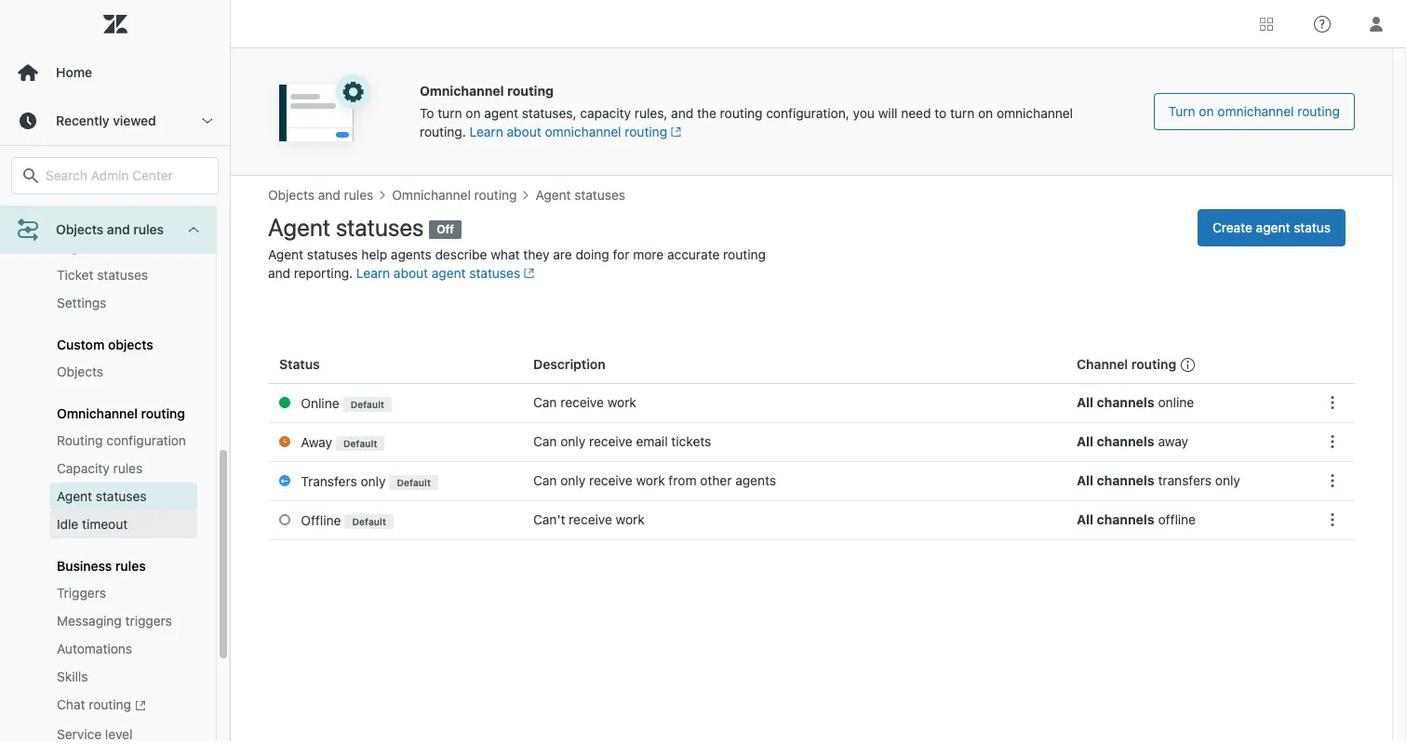 Task type: describe. For each thing, give the bounding box(es) containing it.
idle
[[57, 517, 78, 533]]

agent statuses
[[57, 489, 147, 505]]

service level agreements element
[[57, 726, 190, 742]]

zendesk products image
[[1260, 17, 1273, 30]]

home
[[56, 64, 92, 80]]

tags element
[[57, 239, 85, 257]]

routing
[[57, 433, 103, 449]]

idle timeout link
[[49, 511, 197, 539]]

rules for capacity rules
[[113, 461, 143, 477]]

agent statuses link
[[49, 483, 197, 511]]

omnichannel routing
[[57, 406, 185, 422]]

agent
[[57, 489, 92, 505]]

messaging triggers element
[[57, 613, 172, 631]]

help image
[[1314, 15, 1331, 32]]

objects for objects and rules
[[56, 222, 104, 237]]

and
[[107, 222, 130, 237]]

capacity rules element
[[57, 460, 143, 479]]

rules for business rules
[[115, 559, 146, 575]]

routing for omnichannel routing
[[141, 406, 185, 422]]

custom
[[57, 337, 105, 353]]

ticket
[[57, 267, 94, 283]]

objects for objects
[[57, 364, 103, 380]]

objects and rules group
[[0, 130, 216, 742]]

agent statuses element
[[57, 488, 147, 507]]

idle timeout
[[57, 517, 128, 533]]

objects
[[108, 337, 153, 353]]

business rules element
[[57, 559, 146, 575]]

skills element
[[57, 669, 88, 687]]

recently
[[56, 113, 109, 128]]

business rules
[[57, 559, 146, 575]]

none search field inside primary element
[[2, 157, 228, 195]]

statuses for agent statuses
[[96, 489, 147, 505]]

messaging triggers link
[[49, 608, 197, 636]]

settings link
[[49, 290, 197, 318]]

fields element
[[57, 211, 92, 229]]

primary element
[[0, 0, 231, 742]]

settings
[[57, 295, 106, 311]]

automations link
[[49, 636, 197, 664]]

custom objects element
[[57, 337, 153, 353]]

automations
[[57, 642, 132, 658]]

tags
[[57, 240, 85, 255]]

triggers
[[57, 586, 106, 602]]

objects and rules
[[56, 222, 164, 237]]

home button
[[0, 48, 230, 97]]



Task type: vqa. For each thing, say whether or not it's contained in the screenshot.
'Objects' in OBJECTS "link"
no



Task type: locate. For each thing, give the bounding box(es) containing it.
objects
[[56, 222, 104, 237], [57, 364, 103, 380]]

routing up the configuration in the bottom of the page
[[141, 406, 185, 422]]

statuses
[[97, 267, 148, 283], [96, 489, 147, 505]]

recently viewed
[[56, 113, 156, 128]]

messaging
[[57, 614, 122, 630]]

custom objects
[[57, 337, 153, 353]]

routing configuration
[[57, 433, 186, 449]]

omnichannel
[[57, 406, 138, 422]]

statuses inside "link"
[[96, 489, 147, 505]]

capacity
[[57, 461, 110, 477]]

0 horizontal spatial routing
[[89, 698, 131, 713]]

0 vertical spatial objects
[[56, 222, 104, 237]]

configuration
[[106, 433, 186, 449]]

chat
[[57, 698, 85, 713]]

user menu image
[[1365, 12, 1389, 36]]

routing configuration link
[[49, 428, 197, 456]]

routing configuration element
[[57, 432, 186, 451]]

rules
[[133, 222, 164, 237], [113, 461, 143, 477], [115, 559, 146, 575]]

objects and rules button
[[0, 206, 216, 254]]

rules inside dropdown button
[[133, 222, 164, 237]]

idle timeout element
[[57, 516, 128, 535]]

timeout
[[82, 517, 128, 533]]

objects link
[[49, 359, 197, 387]]

recently viewed button
[[0, 97, 230, 145]]

Search Admin Center field
[[46, 168, 207, 184]]

routing
[[141, 406, 185, 422], [89, 698, 131, 713]]

statuses down tags link
[[97, 267, 148, 283]]

objects inside dropdown button
[[56, 222, 104, 237]]

triggers link
[[49, 580, 197, 608]]

routing down skills link
[[89, 698, 131, 713]]

0 vertical spatial rules
[[133, 222, 164, 237]]

viewed
[[113, 113, 156, 128]]

tree item inside primary element
[[0, 81, 216, 742]]

1 vertical spatial rules
[[113, 461, 143, 477]]

skills link
[[49, 664, 197, 692]]

1 vertical spatial objects
[[57, 364, 103, 380]]

statuses down capacity rules link
[[96, 489, 147, 505]]

objects element
[[57, 363, 103, 382]]

ticket statuses element
[[57, 267, 148, 285]]

objects up tags
[[56, 222, 104, 237]]

capacity rules
[[57, 461, 143, 477]]

routing for chat routing
[[89, 698, 131, 713]]

objects inside group
[[57, 364, 103, 380]]

settings element
[[57, 294, 106, 313]]

triggers
[[125, 614, 172, 630]]

tree item containing fields
[[0, 81, 216, 742]]

fields
[[57, 212, 92, 227]]

automations element
[[57, 641, 132, 659]]

chat routing
[[57, 698, 131, 713]]

chat routing link
[[49, 692, 197, 721]]

rules up triggers link
[[115, 559, 146, 575]]

statuses for ticket statuses
[[97, 267, 148, 283]]

rules right and
[[133, 222, 164, 237]]

routing inside "element"
[[89, 698, 131, 713]]

chat routing element
[[57, 697, 146, 716]]

0 vertical spatial routing
[[141, 406, 185, 422]]

messaging triggers
[[57, 614, 172, 630]]

0 vertical spatial statuses
[[97, 267, 148, 283]]

ticket statuses link
[[49, 262, 197, 290]]

None search field
[[2, 157, 228, 195]]

rules down routing configuration link
[[113, 461, 143, 477]]

1 horizontal spatial routing
[[141, 406, 185, 422]]

omnichannel routing element
[[57, 406, 185, 422]]

tree item
[[0, 81, 216, 742]]

capacity rules link
[[49, 456, 197, 483]]

tags link
[[49, 234, 197, 262]]

fields link
[[49, 206, 197, 234]]

objects down the custom
[[57, 364, 103, 380]]

business
[[57, 559, 112, 575]]

triggers element
[[57, 585, 106, 604]]

1 vertical spatial routing
[[89, 698, 131, 713]]

ticket statuses
[[57, 267, 148, 283]]

1 vertical spatial statuses
[[96, 489, 147, 505]]

2 vertical spatial rules
[[115, 559, 146, 575]]

skills
[[57, 670, 88, 685]]



